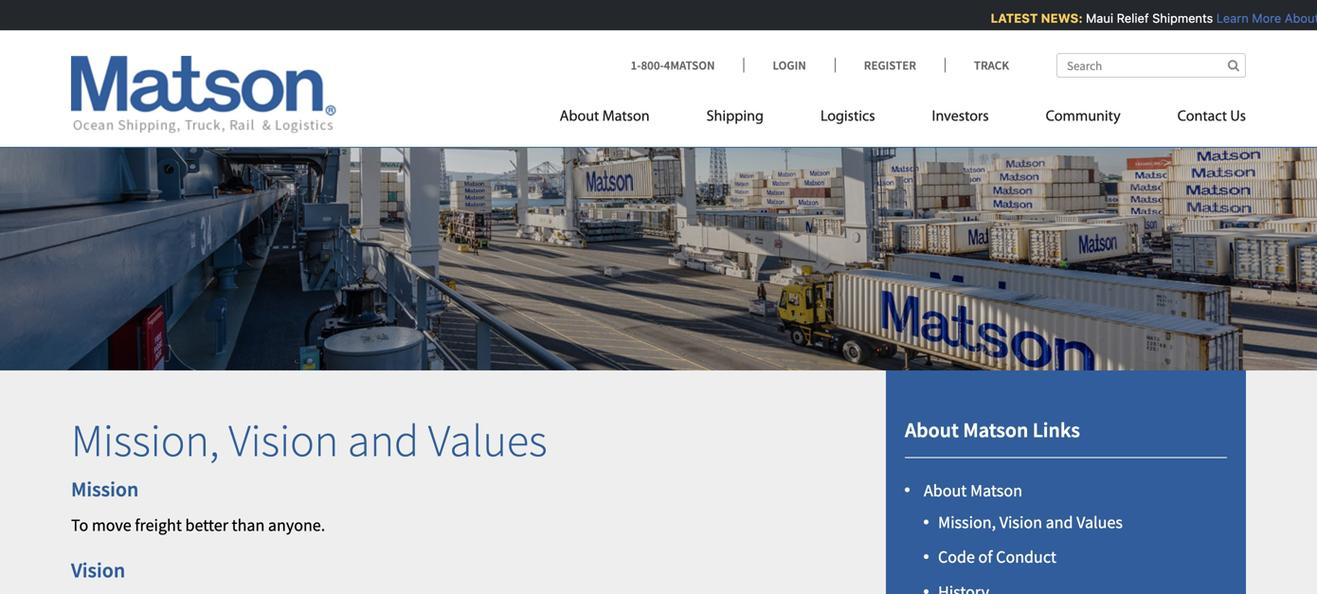 Task type: vqa. For each thing, say whether or not it's contained in the screenshot.
1st a from the left
no



Task type: locate. For each thing, give the bounding box(es) containing it.
us
[[1231, 109, 1247, 125]]

matson left links
[[963, 417, 1029, 443]]

0 horizontal spatial about matson link
[[560, 100, 678, 139]]

1 horizontal spatial values
[[1077, 512, 1123, 533]]

values inside about matson links section
[[1077, 512, 1123, 533]]

matson up mission, vision and values link
[[971, 480, 1023, 502]]

matson inside top menu navigation
[[603, 109, 650, 125]]

code of conduct link
[[939, 547, 1057, 568]]

1-800-4matson
[[631, 57, 715, 73]]

about matson
[[560, 109, 650, 125], [924, 480, 1023, 502]]

values
[[428, 412, 547, 469], [1077, 512, 1123, 533]]

track link
[[945, 57, 1010, 73]]

matson
[[603, 109, 650, 125], [963, 417, 1029, 443], [971, 480, 1023, 502]]

latest
[[987, 11, 1034, 25]]

better
[[185, 515, 228, 536]]

2 horizontal spatial vision
[[1000, 512, 1043, 533]]

0 vertical spatial values
[[428, 412, 547, 469]]

login link
[[744, 57, 835, 73]]

mission, up "code"
[[939, 512, 996, 533]]

contact us link
[[1150, 100, 1247, 139]]

vision up anyone. in the left of the page
[[229, 412, 339, 469]]

mission, vision and values up anyone. in the left of the page
[[71, 412, 547, 469]]

1 vertical spatial mission,
[[939, 512, 996, 533]]

1 vertical spatial values
[[1077, 512, 1123, 533]]

1 vertical spatial vision
[[1000, 512, 1043, 533]]

matson down 1-
[[603, 109, 650, 125]]

1 vertical spatial mission, vision and values
[[939, 512, 1123, 533]]

1 vertical spatial about matson
[[924, 480, 1023, 502]]

1 horizontal spatial mission,
[[939, 512, 996, 533]]

1 horizontal spatial vision
[[229, 412, 339, 469]]

mission, vision and values
[[71, 412, 547, 469], [939, 512, 1123, 533]]

vision up conduct
[[1000, 512, 1043, 533]]

0 vertical spatial and
[[348, 412, 419, 469]]

learn more about link
[[1213, 11, 1318, 25]]

vision
[[229, 412, 339, 469], [1000, 512, 1043, 533], [71, 557, 125, 583]]

mission, up mission
[[71, 412, 219, 469]]

about matson link down about matson links
[[924, 480, 1023, 502]]

0 horizontal spatial mission,
[[71, 412, 219, 469]]

1 vertical spatial about matson link
[[924, 480, 1023, 502]]

about
[[1281, 11, 1316, 25], [560, 109, 599, 125], [905, 417, 959, 443], [924, 480, 967, 502]]

login
[[773, 57, 807, 73]]

mission
[[71, 477, 139, 503]]

1 vertical spatial and
[[1046, 512, 1074, 533]]

0 vertical spatial mission, vision and values
[[71, 412, 547, 469]]

1 horizontal spatial and
[[1046, 512, 1074, 533]]

about matson inside about matson links section
[[924, 480, 1023, 502]]

0 vertical spatial matson
[[603, 109, 650, 125]]

track
[[974, 57, 1010, 73]]

None search field
[[1057, 53, 1247, 78]]

freight
[[135, 515, 182, 536]]

shipping
[[707, 109, 764, 125]]

1-
[[631, 57, 641, 73]]

4matson
[[664, 57, 715, 73]]

about matson down about matson links
[[924, 480, 1023, 502]]

mission, vision and values up conduct
[[939, 512, 1123, 533]]

code of conduct
[[939, 547, 1057, 568]]

about matson link down 1-
[[560, 100, 678, 139]]

news:
[[1038, 11, 1079, 25]]

investors link
[[904, 100, 1018, 139]]

about matson link
[[560, 100, 678, 139], [924, 480, 1023, 502]]

code
[[939, 547, 975, 568]]

and
[[348, 412, 419, 469], [1046, 512, 1074, 533]]

0 horizontal spatial about matson
[[560, 109, 650, 125]]

to move freight better than anyone.
[[71, 515, 325, 536]]

conduct
[[997, 547, 1057, 568]]

learn
[[1213, 11, 1245, 25]]

1 horizontal spatial about matson
[[924, 480, 1023, 502]]

of
[[979, 547, 993, 568]]

mission,
[[71, 412, 219, 469], [939, 512, 996, 533]]

0 horizontal spatial vision
[[71, 557, 125, 583]]

about matson down 1-
[[560, 109, 650, 125]]

800-
[[641, 57, 664, 73]]

0 vertical spatial about matson
[[560, 109, 650, 125]]

0 horizontal spatial mission, vision and values
[[71, 412, 547, 469]]

1 horizontal spatial mission, vision and values
[[939, 512, 1123, 533]]

blue matson logo with ocean, shipping, truck, rail and logistics written beneath it. image
[[71, 56, 337, 134]]

0 horizontal spatial values
[[428, 412, 547, 469]]

logistics
[[821, 109, 876, 125]]

2 vertical spatial matson
[[971, 480, 1023, 502]]

0 vertical spatial mission,
[[71, 412, 219, 469]]

vision down move
[[71, 557, 125, 583]]

0 vertical spatial vision
[[229, 412, 339, 469]]

links
[[1033, 417, 1081, 443]]

than
[[232, 515, 265, 536]]

1 vertical spatial matson
[[963, 417, 1029, 443]]



Task type: describe. For each thing, give the bounding box(es) containing it.
about matson links
[[905, 417, 1081, 443]]

latest news: maui relief shipments learn more about 
[[987, 11, 1318, 25]]

about inside about matson link
[[560, 109, 599, 125]]

anyone.
[[268, 515, 325, 536]]

shipments
[[1149, 11, 1210, 25]]

community
[[1046, 109, 1121, 125]]

community link
[[1018, 100, 1150, 139]]

cranes load and offload matson containers from the containership at the terminal. image
[[0, 118, 1318, 371]]

mission, vision and values inside about matson links section
[[939, 512, 1123, 533]]

vision inside about matson links section
[[1000, 512, 1043, 533]]

mission, inside about matson links section
[[939, 512, 996, 533]]

1-800-4matson link
[[631, 57, 744, 73]]

move
[[92, 515, 131, 536]]

shipping link
[[678, 100, 792, 139]]

mission, vision and values link
[[939, 512, 1123, 533]]

register
[[864, 57, 917, 73]]

about matson links section
[[863, 371, 1270, 594]]

1 horizontal spatial about matson link
[[924, 480, 1023, 502]]

0 horizontal spatial and
[[348, 412, 419, 469]]

investors
[[932, 109, 989, 125]]

logistics link
[[792, 100, 904, 139]]

more
[[1249, 11, 1278, 25]]

contact
[[1178, 109, 1228, 125]]

search image
[[1229, 59, 1240, 72]]

and inside about matson links section
[[1046, 512, 1074, 533]]

maui
[[1082, 11, 1110, 25]]

2 vertical spatial vision
[[71, 557, 125, 583]]

contact us
[[1178, 109, 1247, 125]]

about matson inside about matson link
[[560, 109, 650, 125]]

to
[[71, 515, 88, 536]]

register link
[[835, 57, 945, 73]]

top menu navigation
[[560, 100, 1247, 139]]

0 vertical spatial about matson link
[[560, 100, 678, 139]]

Search search field
[[1057, 53, 1247, 78]]

relief
[[1113, 11, 1145, 25]]



